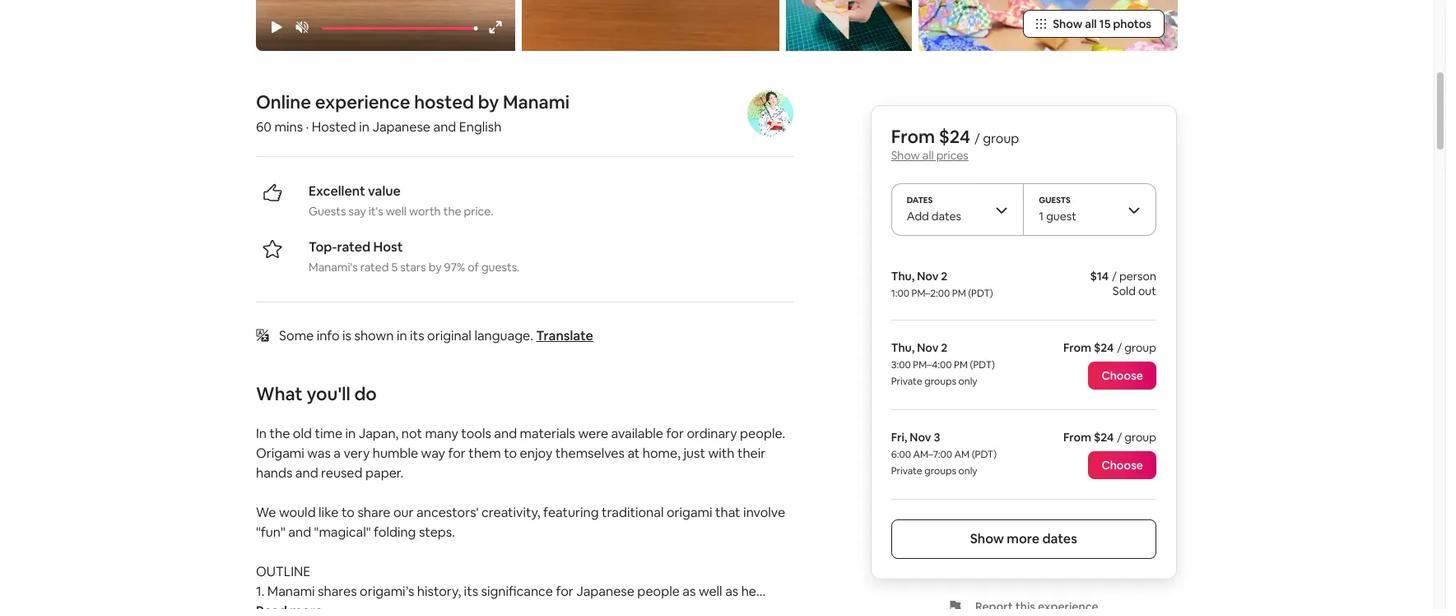 Task type: describe. For each thing, give the bounding box(es) containing it.
show all 15 photos link
[[1023, 10, 1165, 38]]

1.
[[256, 584, 265, 601]]

only for 3
[[958, 465, 977, 478]]

steps.
[[419, 524, 455, 542]]

online
[[256, 90, 311, 114]]

$24 for 2
[[1094, 341, 1114, 356]]

private for thu,
[[891, 375, 922, 388]]

show more dates
[[970, 531, 1077, 548]]

from $24 / group show all prices
[[891, 125, 1019, 163]]

private for fri,
[[891, 465, 922, 478]]

do
[[354, 383, 377, 406]]

you'll
[[307, 383, 350, 406]]

guest
[[1046, 209, 1076, 224]]

well inside outline 1. manami shares origami's history, its significance for japanese people as well as he…
[[699, 584, 722, 601]]

origami
[[667, 504, 712, 522]]

significance
[[481, 584, 553, 601]]

value
[[368, 183, 401, 200]]

person
[[1119, 269, 1156, 284]]

is
[[342, 328, 351, 345]]

guests.
[[481, 260, 520, 275]]

them
[[469, 445, 501, 463]]

show all 15 photos
[[1053, 16, 1151, 31]]

thu, nov 2 3:00 pm–4:00 pm (pdt) private groups only
[[891, 341, 995, 388]]

worth
[[409, 204, 441, 219]]

$24 for 3
[[1094, 430, 1114, 445]]

online experience hosted by manami 60 mins · hosted in japanese and english
[[256, 90, 570, 136]]

reused
[[321, 465, 363, 482]]

guests inside the excellent value guests say it's well worth the price.
[[309, 204, 346, 219]]

0 horizontal spatial for
[[448, 445, 466, 463]]

just
[[683, 445, 705, 463]]

0 vertical spatial rated
[[337, 239, 370, 256]]

origami
[[256, 445, 304, 463]]

1:00
[[891, 287, 909, 300]]

2 for thu, nov 2 1:00 pm–2:00 pm (pdt)
[[941, 269, 948, 284]]

very
[[344, 445, 370, 463]]

0 vertical spatial its
[[410, 328, 424, 345]]

excellent
[[309, 183, 365, 200]]

our
[[393, 504, 414, 522]]

guests 1 guest
[[1039, 195, 1076, 224]]

more
[[1007, 531, 1040, 548]]

many
[[425, 425, 458, 443]]

home,
[[643, 445, 681, 463]]

"magical"
[[314, 524, 371, 542]]

was
[[307, 445, 331, 463]]

the inside the excellent value guests say it's well worth the price.
[[443, 204, 461, 219]]

choose link for fri, nov 3
[[1088, 452, 1156, 480]]

$14
[[1090, 269, 1109, 284]]

from $24 / group for 2
[[1063, 341, 1156, 356]]

well inside the excellent value guests say it's well worth the price.
[[386, 204, 407, 219]]

show inside from $24 / group show all prices
[[891, 148, 920, 163]]

$14 / person sold out
[[1090, 269, 1156, 299]]

of
[[468, 260, 479, 275]]

am–7:00
[[913, 449, 952, 462]]

from inside from $24 / group show all prices
[[891, 125, 935, 148]]

fri,
[[891, 430, 907, 445]]

all inside from $24 / group show all prices
[[923, 148, 934, 163]]

0 vertical spatial for
[[666, 425, 684, 443]]

old
[[293, 425, 312, 443]]

/ inside from $24 / group show all prices
[[974, 130, 980, 147]]

show for show more dates
[[970, 531, 1004, 548]]

fri, nov 3 6:00 am–7:00 am (pdt) private groups only
[[891, 430, 997, 478]]

groups for 2
[[925, 375, 956, 388]]

thu, for thu, nov 2 1:00 pm–2:00 pm (pdt)
[[891, 269, 915, 284]]

some
[[279, 328, 314, 345]]

host
[[373, 239, 403, 256]]

pm for thu, nov 2 1:00 pm–2:00 pm (pdt)
[[952, 287, 966, 300]]

dates add dates
[[907, 195, 961, 224]]

(pdt) for fri, nov 3
[[972, 449, 997, 462]]

by
[[429, 260, 442, 275]]

by manami
[[478, 90, 570, 114]]

top-rated host manami's rated 5 stars by 97% of guests.
[[309, 239, 520, 275]]

choose for 2
[[1102, 369, 1143, 384]]

manami
[[267, 584, 315, 601]]

their
[[737, 445, 766, 463]]

in inside online experience hosted by manami 60 mins · hosted in japanese and english
[[359, 118, 370, 136]]

6:00
[[891, 449, 911, 462]]

it's
[[369, 204, 383, 219]]

language.
[[474, 328, 533, 345]]

group for 3
[[1125, 430, 1156, 445]]

japanese for shares
[[576, 584, 634, 601]]

that
[[715, 504, 740, 522]]

top-
[[309, 239, 337, 256]]

thu, for thu, nov 2 3:00 pm–4:00 pm (pdt) private groups only
[[891, 341, 915, 356]]

price.
[[464, 204, 493, 219]]

in
[[256, 425, 267, 443]]

"fun"
[[256, 524, 285, 542]]

add
[[907, 209, 929, 224]]

out
[[1138, 284, 1156, 299]]

what you'll do
[[256, 383, 377, 406]]

to inside in the old time in japan, not many tools and materials were available for ordinary people. origami was a very humble way for them to enjoy themselves at home, just with their hands and reused paper.
[[504, 445, 517, 463]]

and down was at the left
[[295, 465, 318, 482]]

manami's
[[309, 260, 358, 275]]

in for its
[[397, 328, 407, 345]]

in for japan,
[[345, 425, 356, 443]]

pm for thu, nov 2 3:00 pm–4:00 pm (pdt) private groups only
[[954, 359, 968, 372]]

and inside online experience hosted by manami 60 mins · hosted in japanese and english
[[433, 118, 456, 136]]

all inside "link"
[[1085, 16, 1097, 31]]

history,
[[417, 584, 461, 601]]

group for 2
[[1125, 341, 1156, 356]]

hosted
[[312, 118, 356, 136]]

3:00
[[891, 359, 911, 372]]

pm–2:00
[[912, 287, 950, 300]]

enjoy
[[520, 445, 553, 463]]

2 for thu, nov 2 3:00 pm–4:00 pm (pdt) private groups only
[[941, 341, 948, 356]]

creativity,
[[482, 504, 540, 522]]

way
[[421, 445, 445, 463]]



Task type: locate. For each thing, give the bounding box(es) containing it.
dates
[[932, 209, 961, 224], [1042, 531, 1077, 548]]

hosted
[[414, 90, 474, 114]]

japan,
[[359, 425, 399, 443]]

1 vertical spatial $24
[[1094, 341, 1114, 356]]

1 horizontal spatial its
[[464, 584, 478, 601]]

thu, up the 3:00
[[891, 341, 915, 356]]

in
[[359, 118, 370, 136], [397, 328, 407, 345], [345, 425, 356, 443]]

dates for dates add dates
[[932, 209, 961, 224]]

1 vertical spatial from $24 / group
[[1063, 430, 1156, 445]]

and down would at the left bottom of the page
[[288, 524, 311, 542]]

2 choose from the top
[[1102, 458, 1143, 473]]

(pdt) inside the fri, nov 3 6:00 am–7:00 am (pdt) private groups only
[[972, 449, 997, 462]]

2 vertical spatial group
[[1125, 430, 1156, 445]]

1 groups from the top
[[925, 375, 956, 388]]

group inside from $24 / group show all prices
[[983, 130, 1019, 147]]

only up am
[[958, 375, 977, 388]]

0 vertical spatial well
[[386, 204, 407, 219]]

dates right more at the bottom right
[[1042, 531, 1077, 548]]

groups down am–7:00
[[925, 465, 956, 478]]

guests inside guests 1 guest
[[1039, 195, 1071, 206]]

2 groups from the top
[[925, 465, 956, 478]]

from for fri, nov 3
[[1063, 430, 1091, 445]]

only inside thu, nov 2 3:00 pm–4:00 pm (pdt) private groups only
[[958, 375, 977, 388]]

mins
[[274, 118, 303, 136]]

1 vertical spatial dates
[[1042, 531, 1077, 548]]

dates for show more dates
[[1042, 531, 1077, 548]]

themselves
[[555, 445, 625, 463]]

the
[[443, 204, 461, 219], [270, 425, 290, 443]]

dates inside show more dates link
[[1042, 531, 1077, 548]]

private inside thu, nov 2 3:00 pm–4:00 pm (pdt) private groups only
[[891, 375, 922, 388]]

choose link for thu, nov 2
[[1088, 362, 1156, 390]]

hands
[[256, 465, 292, 482]]

1 vertical spatial in
[[397, 328, 407, 345]]

0 horizontal spatial as
[[683, 584, 696, 601]]

photos
[[1113, 16, 1151, 31]]

0 vertical spatial pm
[[952, 287, 966, 300]]

all left 15
[[1085, 16, 1097, 31]]

excellent value guests say it's well worth the price.
[[309, 183, 493, 219]]

japanese inside online experience hosted by manami 60 mins · hosted in japanese and english
[[372, 118, 430, 136]]

2 as from the left
[[725, 584, 738, 601]]

well left he…
[[699, 584, 722, 601]]

paper.
[[365, 465, 404, 482]]

0 vertical spatial in
[[359, 118, 370, 136]]

as right the people
[[683, 584, 696, 601]]

choose for 3
[[1102, 458, 1143, 473]]

as left he…
[[725, 584, 738, 601]]

1 only from the top
[[958, 375, 977, 388]]

0 horizontal spatial show
[[891, 148, 920, 163]]

pm right pm–4:00
[[954, 359, 968, 372]]

1 vertical spatial all
[[923, 148, 934, 163]]

nov for fri, nov 3
[[910, 430, 931, 445]]

the left price.
[[443, 204, 461, 219]]

(pdt) right am
[[972, 449, 997, 462]]

show left 15
[[1053, 16, 1082, 31]]

and up 'them'
[[494, 425, 517, 443]]

$24 inside from $24 / group show all prices
[[939, 125, 970, 148]]

fantastic team! image
[[522, 0, 780, 51], [522, 0, 780, 51]]

1 vertical spatial to
[[342, 504, 355, 522]]

1 choose from the top
[[1102, 369, 1143, 384]]

0 vertical spatial to
[[504, 445, 517, 463]]

shares
[[318, 584, 357, 601]]

humble
[[373, 445, 418, 463]]

1 horizontal spatial well
[[699, 584, 722, 601]]

nov for thu, nov 2
[[917, 341, 939, 356]]

0 vertical spatial $24
[[939, 125, 970, 148]]

for right way
[[448, 445, 466, 463]]

for right significance
[[556, 584, 574, 601]]

japanese inside outline 1. manami shares origami's history, its significance for japanese people as well as he…
[[576, 584, 634, 601]]

1 vertical spatial show
[[891, 148, 920, 163]]

2 vertical spatial in
[[345, 425, 356, 443]]

origami's
[[360, 584, 414, 601]]

experience
[[315, 90, 410, 114]]

to
[[504, 445, 517, 463], [342, 504, 355, 522]]

thu, nov 2 1:00 pm–2:00 pm (pdt)
[[891, 269, 993, 300]]

nov inside thu, nov 2 1:00 pm–2:00 pm (pdt)
[[917, 269, 939, 284]]

0 horizontal spatial guests
[[309, 204, 346, 219]]

for inside outline 1. manami shares origami's history, its significance for japanese people as well as he…
[[556, 584, 574, 601]]

say
[[349, 204, 366, 219]]

from for thu, nov 2
[[1063, 341, 1091, 356]]

learn more about the host, manami. image
[[748, 90, 794, 137], [748, 90, 794, 137]]

1 private from the top
[[891, 375, 922, 388]]

stars
[[400, 260, 426, 275]]

english
[[459, 118, 502, 136]]

what
[[256, 383, 303, 406]]

1 horizontal spatial to
[[504, 445, 517, 463]]

2 private from the top
[[891, 465, 922, 478]]

$24
[[939, 125, 970, 148], [1094, 341, 1114, 356], [1094, 430, 1114, 445]]

for
[[666, 425, 684, 443], [448, 445, 466, 463], [556, 584, 574, 601]]

1 vertical spatial from
[[1063, 341, 1091, 356]]

pm inside thu, nov 2 3:00 pm–4:00 pm (pdt) private groups only
[[954, 359, 968, 372]]

to right 'them'
[[504, 445, 517, 463]]

to right like at the bottom of page
[[342, 504, 355, 522]]

1 horizontal spatial the
[[443, 204, 461, 219]]

1 vertical spatial private
[[891, 465, 922, 478]]

0 vertical spatial japanese
[[372, 118, 430, 136]]

and
[[433, 118, 456, 136], [494, 425, 517, 443], [295, 465, 318, 482], [288, 524, 311, 542]]

its inside outline 1. manami shares origami's history, its significance for japanese people as well as he…
[[464, 584, 478, 601]]

sold
[[1113, 284, 1136, 299]]

/
[[974, 130, 980, 147], [1112, 269, 1117, 284], [1117, 341, 1122, 356], [1117, 430, 1122, 445]]

2 thu, from the top
[[891, 341, 915, 356]]

from $24 / group for 3
[[1063, 430, 1156, 445]]

2 up pm–2:00
[[941, 269, 948, 284]]

5
[[391, 260, 398, 275]]

well right it's in the top left of the page
[[386, 204, 407, 219]]

0 horizontal spatial in
[[345, 425, 356, 443]]

0 horizontal spatial the
[[270, 425, 290, 443]]

a
[[334, 445, 341, 463]]

its right the history,
[[464, 584, 478, 601]]

prices
[[936, 148, 969, 163]]

the inside in the old time in japan, not many tools and materials were available for ordinary people. origami was a very humble way for them to enjoy themselves at home, just with their hands and reused paper.
[[270, 425, 290, 443]]

outline
[[256, 564, 311, 581]]

1 vertical spatial nov
[[917, 341, 939, 356]]

in down experience
[[359, 118, 370, 136]]

0 vertical spatial nov
[[917, 269, 939, 284]]

2 horizontal spatial for
[[666, 425, 684, 443]]

0 horizontal spatial its
[[410, 328, 424, 345]]

he…
[[741, 584, 766, 601]]

0 horizontal spatial dates
[[932, 209, 961, 224]]

in right shown
[[397, 328, 407, 345]]

1 horizontal spatial as
[[725, 584, 738, 601]]

1 choose link from the top
[[1088, 362, 1156, 390]]

60
[[256, 118, 272, 136]]

1 vertical spatial choose link
[[1088, 452, 1156, 480]]

1 vertical spatial pm
[[954, 359, 968, 372]]

pm right pm–2:00
[[952, 287, 966, 300]]

1 horizontal spatial show
[[970, 531, 1004, 548]]

we
[[256, 504, 276, 522]]

1 vertical spatial its
[[464, 584, 478, 601]]

show for show all 15 photos
[[1053, 16, 1082, 31]]

0 vertical spatial show
[[1053, 16, 1082, 31]]

0 vertical spatial group
[[983, 130, 1019, 147]]

1 vertical spatial (pdt)
[[970, 359, 995, 372]]

0 vertical spatial only
[[958, 375, 977, 388]]

1 vertical spatial choose
[[1102, 458, 1143, 473]]

private down the 3:00
[[891, 375, 922, 388]]

1 from $24 / group from the top
[[1063, 341, 1156, 356]]

(pdt) right pm–2:00
[[968, 287, 993, 300]]

involve
[[743, 504, 785, 522]]

dates inside dates add dates
[[932, 209, 961, 224]]

(pdt) inside thu, nov 2 3:00 pm–4:00 pm (pdt) private groups only
[[970, 359, 995, 372]]

1 vertical spatial groups
[[925, 465, 956, 478]]

dates right add
[[932, 209, 961, 224]]

0 vertical spatial the
[[443, 204, 461, 219]]

0 vertical spatial choose
[[1102, 369, 1143, 384]]

/ inside $14 / person sold out
[[1112, 269, 1117, 284]]

well
[[386, 204, 407, 219], [699, 584, 722, 601]]

translate
[[536, 328, 593, 345]]

2 inside thu, nov 2 1:00 pm–2:00 pm (pdt)
[[941, 269, 948, 284]]

private down 6:00
[[891, 465, 922, 478]]

(pdt) for thu, nov 2
[[970, 359, 995, 372]]

as
[[683, 584, 696, 601], [725, 584, 738, 601]]

outline 1. manami shares origami's history, its significance for japanese people as well as he…
[[256, 564, 766, 601]]

1 horizontal spatial for
[[556, 584, 574, 601]]

for up 'home,'
[[666, 425, 684, 443]]

(pdt) inside thu, nov 2 1:00 pm–2:00 pm (pdt)
[[968, 287, 993, 300]]

from
[[891, 125, 935, 148], [1063, 341, 1091, 356], [1063, 430, 1091, 445]]

rated up "manami's"
[[337, 239, 370, 256]]

2 only from the top
[[958, 465, 977, 478]]

japanese left the people
[[576, 584, 634, 601]]

2 choose link from the top
[[1088, 452, 1156, 480]]

ancestors'
[[417, 504, 479, 522]]

all left prices at the top right of page
[[923, 148, 934, 163]]

show inside "link"
[[1053, 16, 1082, 31]]

2 up pm–4:00
[[941, 341, 948, 356]]

2 vertical spatial for
[[556, 584, 574, 601]]

1 horizontal spatial dates
[[1042, 531, 1077, 548]]

groups down pm–4:00
[[925, 375, 956, 388]]

japanese for by manami
[[372, 118, 430, 136]]

only down am
[[958, 465, 977, 478]]

1 vertical spatial 2
[[941, 341, 948, 356]]

guests up guest
[[1039, 195, 1071, 206]]

2 horizontal spatial show
[[1053, 16, 1082, 31]]

rated left 5
[[360, 260, 389, 275]]

1 vertical spatial the
[[270, 425, 290, 443]]

dates
[[907, 195, 933, 206]]

were
[[578, 425, 608, 443]]

original
[[427, 328, 472, 345]]

from $24 / group
[[1063, 341, 1156, 356], [1063, 430, 1156, 445]]

3
[[934, 430, 940, 445]]

2 inside thu, nov 2 3:00 pm–4:00 pm (pdt) private groups only
[[941, 341, 948, 356]]

0 vertical spatial 2
[[941, 269, 948, 284]]

1 vertical spatial well
[[699, 584, 722, 601]]

japanese down experience
[[372, 118, 430, 136]]

thu, inside thu, nov 2 3:00 pm–4:00 pm (pdt) private groups only
[[891, 341, 915, 356]]

groups inside the fri, nov 3 6:00 am–7:00 am (pdt) private groups only
[[925, 465, 956, 478]]

2 vertical spatial $24
[[1094, 430, 1114, 445]]

2 from $24 / group from the top
[[1063, 430, 1156, 445]]

would
[[279, 504, 316, 522]]

i use the second camera to show my hands image
[[786, 0, 912, 51], [786, 0, 912, 51]]

0 horizontal spatial to
[[342, 504, 355, 522]]

nov up pm–2:00
[[917, 269, 939, 284]]

0 vertical spatial from $24 / group
[[1063, 341, 1156, 356]]

some info is shown in its original language. translate
[[279, 328, 593, 345]]

1 thu, from the top
[[891, 269, 915, 284]]

groups for 3
[[925, 465, 956, 478]]

0 horizontal spatial well
[[386, 204, 407, 219]]

groups
[[925, 375, 956, 388], [925, 465, 956, 478]]

private inside the fri, nov 3 6:00 am–7:00 am (pdt) private groups only
[[891, 465, 922, 478]]

0 vertical spatial dates
[[932, 209, 961, 224]]

1 vertical spatial japanese
[[576, 584, 634, 601]]

traditional
[[602, 504, 664, 522]]

show left more at the bottom right
[[970, 531, 1004, 548]]

only inside the fri, nov 3 6:00 am–7:00 am (pdt) private groups only
[[958, 465, 977, 478]]

2 vertical spatial from
[[1063, 430, 1091, 445]]

thu, inside thu, nov 2 1:00 pm–2:00 pm (pdt)
[[891, 269, 915, 284]]

thu, up 1:00
[[891, 269, 915, 284]]

0 vertical spatial groups
[[925, 375, 956, 388]]

in up very
[[345, 425, 356, 443]]

nov left 3
[[910, 430, 931, 445]]

2 vertical spatial nov
[[910, 430, 931, 445]]

15
[[1099, 16, 1111, 31]]

0 vertical spatial (pdt)
[[968, 287, 993, 300]]

nov up pm–4:00
[[917, 341, 939, 356]]

2 horizontal spatial in
[[397, 328, 407, 345]]

1 vertical spatial rated
[[360, 260, 389, 275]]

1 vertical spatial group
[[1125, 341, 1156, 356]]

like
[[319, 504, 339, 522]]

1 vertical spatial thu,
[[891, 341, 915, 356]]

0 horizontal spatial japanese
[[372, 118, 430, 136]]

2 vertical spatial (pdt)
[[972, 449, 997, 462]]

nov inside the fri, nov 3 6:00 am–7:00 am (pdt) private groups only
[[910, 430, 931, 445]]

in inside in the old time in japan, not many tools and materials were available for ordinary people. origami was a very humble way for them to enjoy themselves at home, just with their hands and reused paper.
[[345, 425, 356, 443]]

1 horizontal spatial in
[[359, 118, 370, 136]]

at
[[628, 445, 640, 463]]

guests down excellent
[[309, 204, 346, 219]]

0 vertical spatial private
[[891, 375, 922, 388]]

its
[[410, 328, 424, 345], [464, 584, 478, 601]]

1 as from the left
[[683, 584, 696, 601]]

1 horizontal spatial all
[[1085, 16, 1097, 31]]

0 vertical spatial thu,
[[891, 269, 915, 284]]

pm–4:00
[[913, 359, 952, 372]]

show left prices at the top right of page
[[891, 148, 920, 163]]

1 2 from the top
[[941, 269, 948, 284]]

1 horizontal spatial guests
[[1039, 195, 1071, 206]]

japanese
[[372, 118, 430, 136], [576, 584, 634, 601]]

and inside we would like to share our ancestors' creativity, featuring traditional origami that involve "fun" and "magical" folding steps.
[[288, 524, 311, 542]]

its left original
[[410, 328, 424, 345]]

(pdt) right pm–4:00
[[970, 359, 995, 372]]

0 vertical spatial choose link
[[1088, 362, 1156, 390]]

97%
[[444, 260, 465, 275]]

2 vertical spatial show
[[970, 531, 1004, 548]]

and down hosted at the top of the page
[[433, 118, 456, 136]]

0 vertical spatial from
[[891, 125, 935, 148]]

only for 2
[[958, 375, 977, 388]]

the right in
[[270, 425, 290, 443]]

choose link
[[1088, 362, 1156, 390], [1088, 452, 1156, 480]]

ordinary
[[687, 425, 737, 443]]

share
[[358, 504, 391, 522]]

1 horizontal spatial japanese
[[576, 584, 634, 601]]

1 vertical spatial only
[[958, 465, 977, 478]]

rated
[[337, 239, 370, 256], [360, 260, 389, 275]]

show all prices button
[[891, 148, 969, 163]]

shown
[[354, 328, 394, 345]]

groups inside thu, nov 2 3:00 pm–4:00 pm (pdt) private groups only
[[925, 375, 956, 388]]

time
[[315, 425, 342, 443]]

0 vertical spatial all
[[1085, 16, 1097, 31]]

experience photo 4 image
[[918, 0, 1178, 51], [918, 0, 1178, 51]]

pm inside thu, nov 2 1:00 pm–2:00 pm (pdt)
[[952, 287, 966, 300]]

2
[[941, 269, 948, 284], [941, 341, 948, 356]]

nov inside thu, nov 2 3:00 pm–4:00 pm (pdt) private groups only
[[917, 341, 939, 356]]

in the old time in japan, not many tools and materials were available for ordinary people. origami was a very humble way for them to enjoy themselves at home, just with their hands and reused paper.
[[256, 425, 785, 482]]

2 2 from the top
[[941, 341, 948, 356]]

folding
[[374, 524, 416, 542]]

show
[[1053, 16, 1082, 31], [891, 148, 920, 163], [970, 531, 1004, 548]]

featuring
[[543, 504, 599, 522]]

0 horizontal spatial all
[[923, 148, 934, 163]]

translate button
[[536, 328, 593, 345]]

to inside we would like to share our ancestors' creativity, featuring traditional origami that involve "fun" and "magical" folding steps.
[[342, 504, 355, 522]]

1 vertical spatial for
[[448, 445, 466, 463]]



Task type: vqa. For each thing, say whether or not it's contained in the screenshot.
the mins
yes



